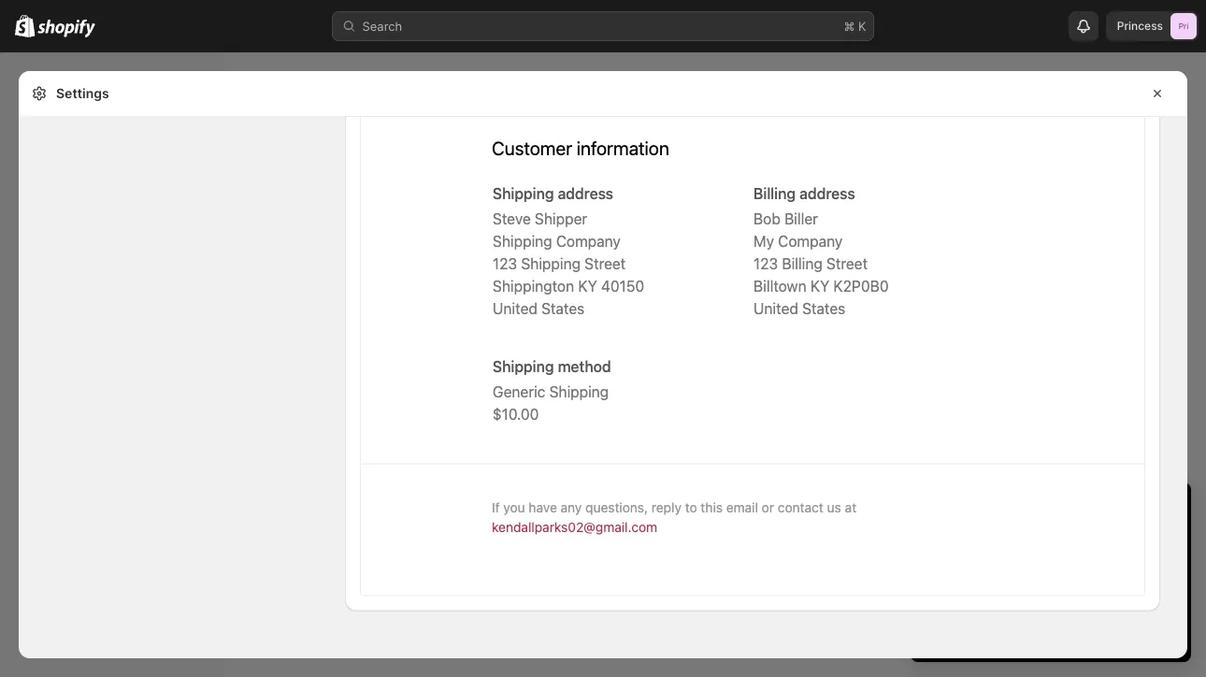 Task type: describe. For each thing, give the bounding box(es) containing it.
shopify image
[[38, 19, 96, 38]]

k
[[859, 19, 867, 33]]

home
[[45, 73, 79, 87]]

princess
[[1118, 19, 1164, 33]]

store
[[983, 589, 1012, 604]]

your
[[1142, 571, 1168, 585]]

settings dialog
[[19, 0, 1188, 659]]



Task type: vqa. For each thing, say whether or not it's contained in the screenshot.
bonus
yes



Task type: locate. For each thing, give the bounding box(es) containing it.
princess image
[[1171, 13, 1197, 39]]

to
[[1065, 571, 1077, 585]]

and
[[1015, 589, 1037, 604]]

shopify image
[[15, 15, 35, 37]]

customize
[[1080, 571, 1139, 585]]

add
[[1040, 589, 1062, 604]]

online
[[945, 589, 979, 604]]

to customize your online store and add bonus features
[[945, 571, 1168, 604]]

⌘ k
[[844, 19, 867, 33]]

features
[[1104, 589, 1152, 604]]

⌘
[[844, 19, 855, 33]]

search
[[362, 19, 402, 33]]

settings
[[56, 86, 109, 101]]

bonus
[[1066, 589, 1101, 604]]

home link
[[11, 67, 213, 94]]



